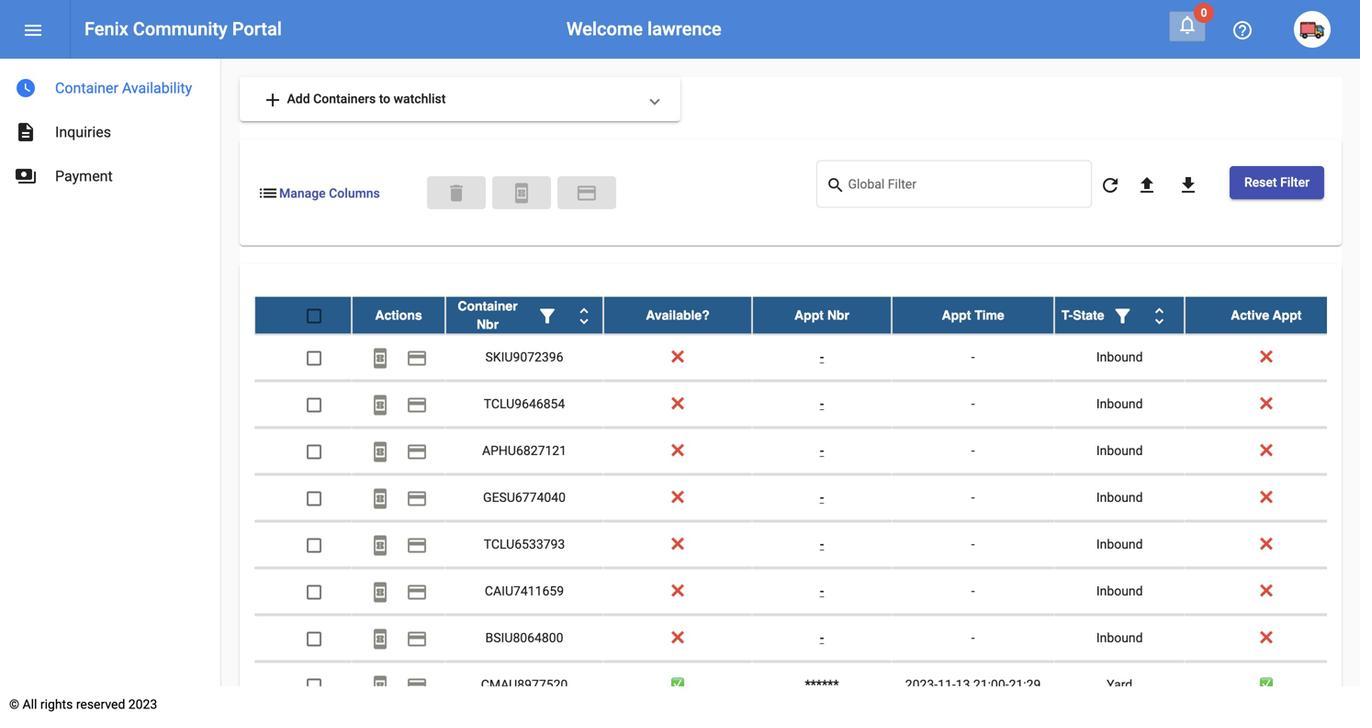 Task type: locate. For each thing, give the bounding box(es) containing it.
book_online button
[[492, 176, 551, 209], [362, 339, 399, 376], [362, 386, 399, 423], [362, 433, 399, 470], [362, 480, 399, 517], [362, 527, 399, 564], [362, 574, 399, 610], [362, 620, 399, 657], [362, 667, 399, 704]]

- link
[[820, 350, 824, 365], [820, 397, 824, 412], [820, 444, 824, 459], [820, 491, 824, 506], [820, 537, 824, 552], [820, 584, 824, 599], [820, 631, 824, 646]]

active appt
[[1231, 308, 1302, 323]]

availability
[[122, 79, 192, 97]]

payment for tclu9646854
[[406, 394, 428, 416]]

row
[[254, 297, 1348, 335], [254, 335, 1348, 382], [254, 382, 1348, 429], [254, 429, 1348, 475], [254, 475, 1348, 522], [254, 522, 1348, 569], [254, 569, 1348, 616], [254, 616, 1348, 663], [254, 663, 1348, 710]]

appt
[[794, 308, 824, 323], [942, 308, 971, 323], [1273, 308, 1302, 323]]

3 appt from the left
[[1273, 308, 1302, 323]]

1 horizontal spatial container
[[458, 299, 518, 314]]

- link for caiu7411659
[[820, 584, 824, 599]]

3 - link from the top
[[820, 444, 824, 459]]

no color image inside notifications_none popup button
[[1177, 14, 1199, 36]]

inbound for tclu6533793
[[1096, 537, 1143, 552]]

0 horizontal spatial unfold_more button
[[566, 297, 602, 334]]

fenix community portal
[[84, 18, 282, 40]]

1 appt from the left
[[794, 308, 824, 323]]

1 column header from the left
[[445, 297, 603, 334]]

to
[[379, 91, 390, 107]]

1 ✅ from the left
[[671, 678, 684, 693]]

unfold_more button
[[566, 297, 602, 334], [1141, 297, 1178, 334]]

refresh button
[[1092, 166, 1129, 203]]

7 inbound from the top
[[1096, 631, 1143, 646]]

6 inbound from the top
[[1096, 584, 1143, 599]]

1 vertical spatial container
[[458, 299, 518, 314]]

delete
[[445, 182, 467, 204]]

6 - link from the top
[[820, 584, 824, 599]]

unfold_more for container nbr
[[573, 305, 595, 327]]

nbr inside column header
[[827, 308, 849, 323]]

7 - link from the top
[[820, 631, 824, 646]]

delete button
[[427, 176, 486, 209]]

book_online for skiu9072396
[[369, 348, 391, 370]]

1 filter_alt from the left
[[536, 305, 558, 327]]

0 horizontal spatial unfold_more
[[573, 305, 595, 327]]

book_online button for caiu7411659
[[362, 574, 399, 610]]

book_online button for tclu9646854
[[362, 386, 399, 423]]

nbr for container nbr
[[477, 317, 499, 332]]

1 inbound from the top
[[1096, 350, 1143, 365]]

no color image containing file_download
[[1177, 174, 1199, 196]]

1 horizontal spatial column header
[[1055, 297, 1185, 334]]

appt nbr
[[794, 308, 849, 323]]

0 horizontal spatial appt
[[794, 308, 824, 323]]

0 vertical spatial container
[[55, 79, 118, 97]]

welcome
[[567, 18, 643, 40]]

add
[[287, 91, 310, 107]]

******
[[805, 678, 839, 693]]

tclu6533793
[[484, 537, 565, 552]]

container up inquiries
[[55, 79, 118, 97]]

- link for gesu6774040
[[820, 491, 824, 506]]

filter_alt button up skiu9072396
[[529, 297, 566, 334]]

file_download button
[[1170, 166, 1207, 203]]

2 unfold_more from the left
[[1149, 305, 1171, 327]]

payment for cmau8977520
[[406, 675, 428, 697]]

unfold_more
[[573, 305, 595, 327], [1149, 305, 1171, 327]]

rights
[[40, 698, 73, 713]]

appt inside column header
[[794, 308, 824, 323]]

payment button for cmau8977520
[[399, 667, 435, 704]]

book_online
[[511, 182, 533, 204], [369, 348, 391, 370], [369, 394, 391, 416], [369, 441, 391, 463], [369, 488, 391, 510], [369, 535, 391, 557], [369, 582, 391, 604], [369, 629, 391, 651], [369, 675, 391, 697]]

appt for appt nbr
[[794, 308, 824, 323]]

filter_alt
[[536, 305, 558, 327], [1112, 305, 1134, 327]]

appt inside column header
[[1273, 308, 1302, 323]]

1 horizontal spatial ✅
[[1260, 678, 1273, 693]]

reset filter button
[[1230, 166, 1324, 199]]

2 filter_alt button from the left
[[1104, 297, 1141, 334]]

2 - link from the top
[[820, 397, 824, 412]]

column header
[[445, 297, 603, 334], [1055, 297, 1185, 334]]

payment button for bsiu8064800
[[399, 620, 435, 657]]

5 inbound from the top
[[1096, 537, 1143, 552]]

no color image containing refresh
[[1099, 174, 1121, 196]]

no color image containing description
[[15, 121, 37, 143]]

no color image containing notifications_none
[[1177, 14, 1199, 36]]

no color image
[[15, 77, 37, 99], [262, 89, 284, 111], [15, 165, 37, 187], [1136, 174, 1158, 196], [257, 182, 279, 204], [536, 305, 558, 327], [573, 305, 595, 327], [1112, 305, 1134, 327], [1149, 305, 1171, 327], [369, 348, 391, 370], [369, 394, 391, 416], [406, 394, 428, 416], [406, 441, 428, 463], [406, 582, 428, 604], [406, 629, 428, 651], [369, 675, 391, 697]]

0 horizontal spatial filter_alt button
[[529, 297, 566, 334]]

1 row from the top
[[254, 297, 1348, 335]]

1 - link from the top
[[820, 350, 824, 365]]

inbound
[[1096, 350, 1143, 365], [1096, 397, 1143, 412], [1096, 444, 1143, 459], [1096, 491, 1143, 506], [1096, 537, 1143, 552], [1096, 584, 1143, 599], [1096, 631, 1143, 646]]

payment button for aphu6827121
[[399, 433, 435, 470]]

payment button for tclu6533793
[[399, 527, 435, 564]]

0 horizontal spatial ✅
[[671, 678, 684, 693]]

©
[[9, 698, 19, 713]]

file_download
[[1177, 174, 1199, 196]]

container for availability
[[55, 79, 118, 97]]

no color image containing menu
[[22, 19, 44, 41]]

no color image containing help_outline
[[1232, 19, 1254, 41]]

✅
[[671, 678, 684, 693], [1260, 678, 1273, 693]]

no color image containing file_upload
[[1136, 174, 1158, 196]]

nbr for appt nbr
[[827, 308, 849, 323]]

no color image inside menu button
[[22, 19, 44, 41]]

welcome lawrence
[[567, 18, 722, 40]]

payment for caiu7411659
[[406, 582, 428, 604]]

row containing filter_alt
[[254, 297, 1348, 335]]

reserved
[[76, 698, 125, 713]]

-
[[820, 350, 824, 365], [971, 350, 975, 365], [820, 397, 824, 412], [971, 397, 975, 412], [820, 444, 824, 459], [971, 444, 975, 459], [820, 491, 824, 506], [971, 491, 975, 506], [820, 537, 824, 552], [971, 537, 975, 552], [820, 584, 824, 599], [971, 584, 975, 599], [820, 631, 824, 646], [971, 631, 975, 646]]

1 horizontal spatial appt
[[942, 308, 971, 323]]

container
[[55, 79, 118, 97], [458, 299, 518, 314]]

add
[[262, 89, 284, 111]]

list
[[257, 182, 279, 204]]

1 filter_alt button from the left
[[529, 297, 566, 334]]

payment for tclu6533793
[[406, 535, 428, 557]]

filter
[[1280, 175, 1310, 190]]

book_online for tclu6533793
[[369, 535, 391, 557]]

filter_alt button right t-
[[1104, 297, 1141, 334]]

1 horizontal spatial filter_alt button
[[1104, 297, 1141, 334]]

payments
[[15, 165, 37, 187]]

filter_alt right 'state' on the right of page
[[1112, 305, 1134, 327]]

filter_alt button
[[529, 297, 566, 334], [1104, 297, 1141, 334]]

book_online for tclu9646854
[[369, 394, 391, 416]]

all
[[22, 698, 37, 713]]

t-
[[1062, 308, 1073, 323]]

2 appt from the left
[[942, 308, 971, 323]]

unfold_more button for t-state
[[1141, 297, 1178, 334]]

1 unfold_more button from the left
[[566, 297, 602, 334]]

nbr inside container nbr
[[477, 317, 499, 332]]

container for nbr
[[458, 299, 518, 314]]

payment button
[[557, 176, 616, 209], [399, 339, 435, 376], [399, 386, 435, 423], [399, 433, 435, 470], [399, 480, 435, 517], [399, 527, 435, 564], [399, 574, 435, 610], [399, 620, 435, 657], [399, 667, 435, 704]]

container inside navigation
[[55, 79, 118, 97]]

appt inside column header
[[942, 308, 971, 323]]

filter_alt button for t-state
[[1104, 297, 1141, 334]]

❌
[[671, 350, 684, 365], [1260, 350, 1273, 365], [671, 397, 684, 412], [1260, 397, 1273, 412], [671, 444, 684, 459], [1260, 444, 1273, 459], [671, 491, 684, 506], [1260, 491, 1273, 506], [671, 537, 684, 552], [1260, 537, 1273, 552], [671, 584, 684, 599], [1260, 584, 1273, 599], [671, 631, 684, 646], [1260, 631, 1273, 646]]

watch_later
[[15, 77, 37, 99]]

4 inbound from the top
[[1096, 491, 1143, 506]]

menu
[[22, 19, 44, 41]]

4 - link from the top
[[820, 491, 824, 506]]

container inside column header
[[458, 299, 518, 314]]

gesu6774040
[[483, 491, 566, 506]]

no color image containing search
[[826, 175, 848, 197]]

refresh
[[1099, 174, 1121, 196]]

payment
[[576, 182, 598, 204], [406, 348, 428, 370], [406, 394, 428, 416], [406, 441, 428, 463], [406, 488, 428, 510], [406, 535, 428, 557], [406, 582, 428, 604], [406, 629, 428, 651], [406, 675, 428, 697]]

Global Watchlist Filter field
[[848, 180, 1082, 195]]

payment button for tclu9646854
[[399, 386, 435, 423]]

time
[[975, 308, 1004, 323]]

1 horizontal spatial nbr
[[827, 308, 849, 323]]

0 horizontal spatial filter_alt
[[536, 305, 558, 327]]

1 horizontal spatial unfold_more
[[1149, 305, 1171, 327]]

columns
[[329, 186, 380, 201]]

2 row from the top
[[254, 335, 1348, 382]]

active appt column header
[[1185, 297, 1348, 334]]

1 horizontal spatial filter_alt
[[1112, 305, 1134, 327]]

no color image containing add
[[262, 89, 284, 111]]

book_online button for tclu6533793
[[362, 527, 399, 564]]

2 horizontal spatial appt
[[1273, 308, 1302, 323]]

1 unfold_more from the left
[[573, 305, 595, 327]]

no color image
[[1177, 14, 1199, 36], [22, 19, 44, 41], [1232, 19, 1254, 41], [15, 121, 37, 143], [1099, 174, 1121, 196], [1177, 174, 1199, 196], [826, 175, 848, 197], [511, 182, 533, 204], [576, 182, 598, 204], [406, 348, 428, 370], [369, 441, 391, 463], [369, 488, 391, 510], [406, 488, 428, 510], [369, 535, 391, 557], [406, 535, 428, 557], [369, 582, 391, 604], [369, 629, 391, 651], [406, 675, 428, 697]]

book_online for aphu6827121
[[369, 441, 391, 463]]

container up skiu9072396
[[458, 299, 518, 314]]

available?
[[646, 308, 710, 323]]

appt time column header
[[892, 297, 1055, 334]]

9 row from the top
[[254, 663, 1348, 710]]

no color image containing list
[[257, 182, 279, 204]]

****** link
[[805, 678, 839, 693]]

book_online for caiu7411659
[[369, 582, 391, 604]]

grid
[[254, 297, 1348, 710]]

1 horizontal spatial unfold_more button
[[1141, 297, 1178, 334]]

payment button for caiu7411659
[[399, 574, 435, 610]]

nbr
[[827, 308, 849, 323], [477, 317, 499, 332]]

inbound for skiu9072396
[[1096, 350, 1143, 365]]

2 inbound from the top
[[1096, 397, 1143, 412]]

bsiu8064800
[[485, 631, 563, 646]]

navigation
[[0, 59, 220, 198]]

filter_alt up skiu9072396
[[536, 305, 558, 327]]

appt for appt time
[[942, 308, 971, 323]]

5 - link from the top
[[820, 537, 824, 552]]

© all rights reserved 2023
[[9, 698, 157, 713]]

3 inbound from the top
[[1096, 444, 1143, 459]]

0 horizontal spatial nbr
[[477, 317, 499, 332]]

2 filter_alt from the left
[[1112, 305, 1134, 327]]

0 horizontal spatial column header
[[445, 297, 603, 334]]

2 unfold_more button from the left
[[1141, 297, 1178, 334]]

0 horizontal spatial container
[[55, 79, 118, 97]]



Task type: vqa. For each thing, say whether or not it's contained in the screenshot.


Task type: describe. For each thing, give the bounding box(es) containing it.
watchlist
[[394, 91, 446, 107]]

no color image containing payments
[[15, 165, 37, 187]]

- link for tclu9646854
[[820, 397, 824, 412]]

2 ✅ from the left
[[1260, 678, 1273, 693]]

4 row from the top
[[254, 429, 1348, 475]]

inbound for caiu7411659
[[1096, 584, 1143, 599]]

no color image inside 'help_outline' popup button
[[1232, 19, 1254, 41]]

book_online for bsiu8064800
[[369, 629, 391, 651]]

payment button for skiu9072396
[[399, 339, 435, 376]]

book_online button for cmau8977520
[[362, 667, 399, 704]]

state
[[1073, 308, 1104, 323]]

no color image inside refresh button
[[1099, 174, 1121, 196]]

appt nbr column header
[[752, 297, 892, 334]]

caiu7411659
[[485, 584, 564, 599]]

yard
[[1107, 678, 1133, 693]]

help_outline button
[[1224, 11, 1261, 48]]

navigation containing watch_later
[[0, 59, 220, 198]]

notifications_none button
[[1169, 11, 1206, 42]]

notifications_none
[[1177, 14, 1199, 36]]

book_online for gesu6774040
[[369, 488, 391, 510]]

list manage columns
[[257, 182, 380, 204]]

cmau8977520
[[481, 678, 568, 693]]

active
[[1231, 308, 1269, 323]]

tclu9646854
[[484, 397, 565, 412]]

menu button
[[15, 11, 51, 48]]

lawrence
[[647, 18, 722, 40]]

3 row from the top
[[254, 382, 1348, 429]]

containers
[[313, 91, 376, 107]]

description
[[15, 121, 37, 143]]

11-
[[938, 678, 956, 693]]

inbound for gesu6774040
[[1096, 491, 1143, 506]]

2 column header from the left
[[1055, 297, 1185, 334]]

payment for aphu6827121
[[406, 441, 428, 463]]

actions
[[375, 308, 422, 323]]

manage
[[279, 186, 326, 201]]

no color image containing watch_later
[[15, 77, 37, 99]]

no color image inside file_upload button
[[1136, 174, 1158, 196]]

2023-
[[905, 678, 938, 693]]

filter_alt inside popup button
[[536, 305, 558, 327]]

community
[[133, 18, 228, 40]]

payment for bsiu8064800
[[406, 629, 428, 651]]

payment for gesu6774040
[[406, 488, 428, 510]]

payment button for gesu6774040
[[399, 480, 435, 517]]

8 row from the top
[[254, 616, 1348, 663]]

- link for skiu9072396
[[820, 350, 824, 365]]

file_upload
[[1136, 174, 1158, 196]]

actions column header
[[352, 297, 445, 334]]

portal
[[232, 18, 282, 40]]

container availability
[[55, 79, 192, 97]]

aphu6827121
[[482, 444, 567, 459]]

book_online button for bsiu8064800
[[362, 620, 399, 657]]

inquiries
[[55, 124, 111, 141]]

book_online button for aphu6827121
[[362, 433, 399, 470]]

unfold_more button for container nbr
[[566, 297, 602, 334]]

help_outline
[[1232, 19, 1254, 41]]

2023-11-13 21:00-21:29
[[905, 678, 1041, 693]]

6 row from the top
[[254, 522, 1348, 569]]

delete image
[[445, 182, 467, 204]]

book_online for cmau8977520
[[369, 675, 391, 697]]

inbound for aphu6827121
[[1096, 444, 1143, 459]]

skiu9072396
[[485, 350, 563, 365]]

inbound for bsiu8064800
[[1096, 631, 1143, 646]]

filter_alt button for container nbr
[[529, 297, 566, 334]]

add add containers to watchlist
[[262, 89, 446, 111]]

7 row from the top
[[254, 569, 1348, 616]]

reset filter
[[1244, 175, 1310, 190]]

container nbr
[[458, 299, 518, 332]]

payment for skiu9072396
[[406, 348, 428, 370]]

- link for aphu6827121
[[820, 444, 824, 459]]

search
[[826, 176, 845, 195]]

5 row from the top
[[254, 475, 1348, 522]]

21:29
[[1009, 678, 1041, 693]]

21:00-
[[973, 678, 1009, 693]]

2023
[[128, 698, 157, 713]]

file_upload button
[[1129, 166, 1165, 203]]

available? column header
[[603, 297, 752, 334]]

grid containing filter_alt
[[254, 297, 1348, 710]]

payment
[[55, 168, 113, 185]]

- link for bsiu8064800
[[820, 631, 824, 646]]

t-state filter_alt
[[1062, 305, 1134, 327]]

- link for tclu6533793
[[820, 537, 824, 552]]

appt time
[[942, 308, 1004, 323]]

no color image inside file_download "button"
[[1177, 174, 1199, 196]]

unfold_more for t-state
[[1149, 305, 1171, 327]]

inbound for tclu9646854
[[1096, 397, 1143, 412]]

fenix
[[84, 18, 128, 40]]

13
[[956, 678, 970, 693]]

book_online button for gesu6774040
[[362, 480, 399, 517]]

reset
[[1244, 175, 1277, 190]]

book_online button for skiu9072396
[[362, 339, 399, 376]]



